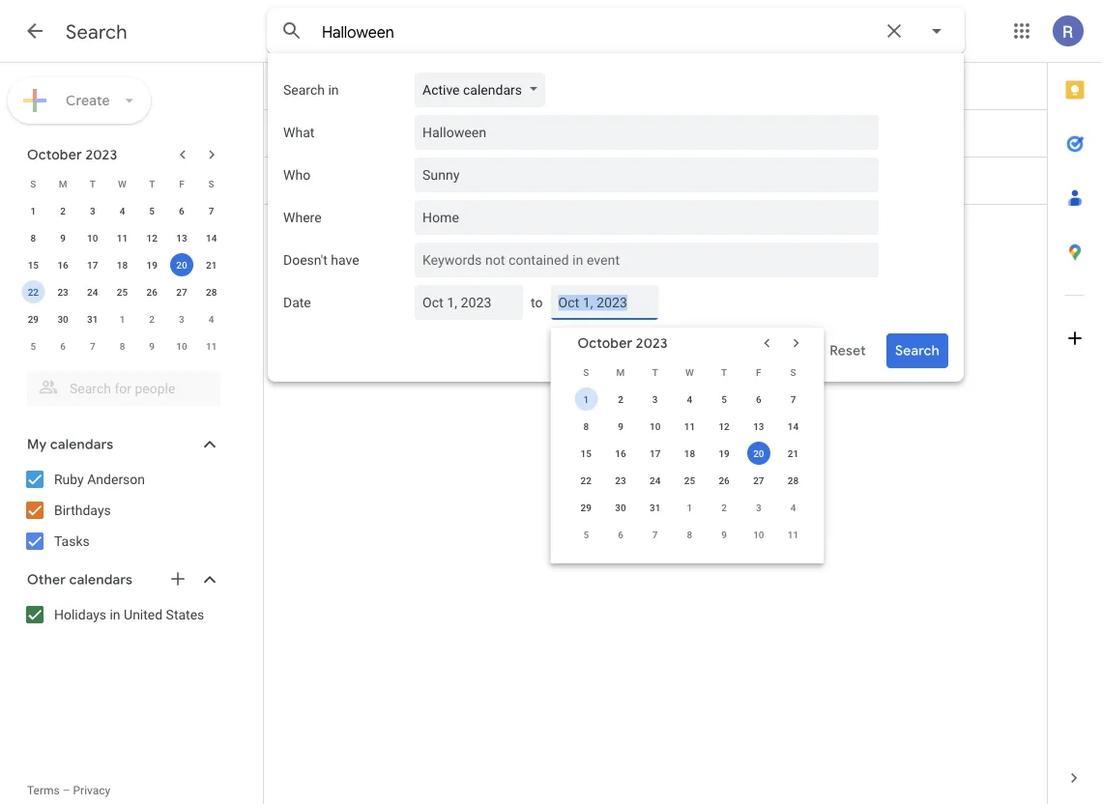 Task type: vqa. For each thing, say whether or not it's contained in the screenshot.
IN-
no



Task type: describe. For each thing, give the bounding box(es) containing it.
19 for 25 element for 31 'element' for 21 element to the top's 10 element november 7 element's 12 element
[[146, 259, 157, 271]]

all for oct 2022
[[461, 78, 476, 94]]

Keywords contained in event text field
[[422, 115, 863, 150]]

search in
[[283, 82, 339, 98]]

1 31 row from the top
[[264, 69, 1047, 113]]

13 for 13 element corresponding to 21 element to the top's 20, today element
[[176, 232, 187, 244]]

16 element for 15 element for 17 "element" corresponding to 21 element to the top's 10 element
[[51, 253, 74, 276]]

what
[[283, 124, 314, 140]]

november 3 element for 27 element within the search box
[[747, 496, 770, 519]]

12 element for november 7 element related to 10 element related to right 21 element's 31 'element' 25 element
[[713, 415, 736, 438]]

november 4 element for 28 element associated with right 21 element
[[782, 496, 805, 519]]

30 element for 16 element for 15 element for 17 "element" corresponding to 21 element to the top's 10 element's 23 'element'
[[51, 307, 74, 331]]

ruby anderson
[[54, 471, 145, 487]]

19 for 12 element related to november 7 element related to 10 element related to right 21 element's 31 'element' 25 element
[[719, 448, 730, 459]]

birthdays
[[54, 502, 111, 518]]

1 inside the 1 cell
[[583, 393, 589, 405]]

terms link
[[27, 784, 60, 797]]

row group for october 2023 grid in search box
[[569, 386, 810, 548]]

2 31 row from the top
[[264, 116, 1047, 160]]

3 day from the top
[[480, 173, 501, 189]]

november 10 element for november 2 element corresponding to the november 8 element associated with 21 element to the top's 10 element november 7 element
[[170, 334, 193, 358]]

october 2023 for 21 element to the top's 10 element
[[27, 146, 117, 163]]

26 element for november 2 element corresponding to the november 8 element associated with 21 element to the top's 10 element november 7 element
[[140, 280, 164, 304]]

m for 21 element to the top's 10 element
[[59, 178, 67, 189]]

0 vertical spatial 21 element
[[200, 253, 223, 276]]

in for search
[[328, 82, 339, 98]]

20 cell for 13 element corresponding to 21 element to the top's 20, today element
[[167, 251, 196, 278]]

20 for right 21 element's 20, today element
[[753, 448, 764, 459]]

active calendars
[[422, 82, 522, 98]]

have
[[331, 252, 359, 268]]

november 10 element for november 7 element related to 10 element related to right 21 element the november 8 element's november 2 element
[[747, 523, 770, 546]]

november 5 element for 21 element to the top's 10 element november 7 element's november 6 element
[[22, 334, 45, 358]]

25 element for november 7 element related to 10 element related to right 21 element's 31 'element'
[[678, 469, 701, 492]]

31 for 31 'element' for 21 element to the top's 10 element november 7 element
[[87, 313, 98, 325]]

none search field containing october 2023
[[267, 8, 965, 564]]

3 all from the top
[[461, 173, 476, 189]]

day for 2023
[[480, 125, 501, 141]]

23 for 16 element associated with 15 element related to 17 "element" within the search box
[[615, 475, 626, 486]]

search for search in
[[283, 82, 325, 98]]

24 for 31 'element' for 21 element to the top's 10 element november 7 element
[[87, 286, 98, 298]]

17 for right 21 element
[[650, 448, 661, 459]]

my calendars
[[27, 436, 113, 453]]

12 for november 7 element related to 10 element related to right 21 element's 31 'element' 25 element
[[719, 420, 730, 432]]

19 element for 12 element related to november 7 element related to 10 element related to right 21 element's 31 'element' 25 element
[[713, 442, 736, 465]]

From date text field
[[422, 285, 507, 320]]

m for 10 element related to right 21 element
[[616, 366, 625, 378]]

26 for november 7 element related to 10 element related to right 21 element's 31 'element' 25 element
[[719, 475, 730, 486]]

my calendars button
[[4, 429, 240, 460]]

november 9 element for november 7 element related to 10 element related to right 21 element the november 8 element's november 2 element
[[713, 523, 736, 546]]

25 for november 7 element related to 10 element related to right 21 element's 31 'element' 25 element
[[684, 475, 695, 486]]

28 element for right 21 element
[[782, 469, 805, 492]]

november 2 element for the november 8 element associated with 21 element to the top's 10 element november 7 element
[[140, 307, 164, 331]]

28 element for 21 element to the top
[[200, 280, 223, 304]]

22 element inside cell
[[22, 280, 45, 304]]

15 element for 17 "element" within the search box
[[574, 442, 598, 465]]

28 for 28 element associated with right 21 element
[[788, 475, 799, 486]]

13 for 13 element within the search box
[[753, 420, 764, 432]]

29 for 15 element related to 17 "element" within the search box
[[581, 502, 592, 513]]

w for 11 element corresponding to 10 element related to right 21 element
[[685, 366, 694, 378]]

2023 for 15 element for 17 "element" corresponding to 21 element to the top's 10 element
[[85, 146, 117, 163]]

all day cell for oct 2023
[[461, 118, 616, 149]]

31 for 1st 31 link from the bottom
[[284, 170, 304, 192]]

3 all day from the top
[[461, 173, 501, 189]]

15 for 21 element to the top's 10 element
[[28, 259, 39, 271]]

my
[[27, 436, 47, 453]]

17 for 21 element to the top
[[87, 259, 98, 271]]

31 for 31 link associated with oct 2023
[[284, 122, 304, 145]]

21 for 21 element to the top
[[206, 259, 217, 271]]

in for holidays
[[110, 607, 120, 623]]

24 element for november 7 element related to 10 element related to right 21 element's 31 'element'
[[644, 469, 667, 492]]

31 link for oct 2022
[[277, 69, 312, 103]]

Enter a location or room text field
[[422, 200, 863, 235]]

23 element for 16 element for 15 element for 17 "element" corresponding to 21 element to the top's 10 element
[[51, 280, 74, 304]]

halloween
[[616, 173, 679, 189]]

13 element for 21 element to the top's 20, today element
[[170, 226, 193, 249]]

october 2023 grid inside search box
[[569, 359, 810, 548]]

18 element for november 7 element related to 10 element related to right 21 element's 31 'element' 25 element
[[678, 442, 701, 465]]

30 for november 7 element related to 10 element related to right 21 element's 31 'element'
[[615, 502, 626, 513]]

24 for november 7 element related to 10 element related to right 21 element's 31 'element'
[[650, 475, 661, 486]]

active
[[422, 82, 460, 98]]

29 element for november 5 element for 21 element to the top's 10 element november 7 element's november 6 element
[[22, 307, 45, 331]]

26 element for november 7 element related to 10 element related to right 21 element the november 8 element's november 2 element
[[713, 469, 736, 492]]

terms – privacy
[[27, 784, 110, 797]]

add other calendars image
[[168, 569, 188, 589]]

search options image
[[917, 12, 956, 50]]

1 horizontal spatial 21 element
[[782, 442, 805, 465]]

23 for 16 element for 15 element for 17 "element" corresponding to 21 element to the top's 10 element
[[57, 286, 68, 298]]

30 element for 23 'element' associated with 16 element associated with 15 element related to 17 "element" within the search box
[[609, 496, 632, 519]]

november 7 element for 10 element related to right 21 element
[[644, 523, 667, 546]]

october for 21 element to the top's 10 element
[[27, 146, 82, 163]]

states
[[166, 607, 204, 623]]

31 element for 21 element to the top's 10 element november 7 element
[[81, 307, 104, 331]]

doesn't
[[283, 252, 328, 268]]

all day for oct 2022
[[461, 78, 501, 94]]

november 9 element for november 2 element corresponding to the november 8 element associated with 21 element to the top's 10 element november 7 element
[[140, 334, 164, 358]]

november 3 element for 27 element associated with 21 element to the top's 20, today element
[[170, 307, 193, 331]]

oct 2022
[[318, 82, 371, 94]]



Task type: locate. For each thing, give the bounding box(es) containing it.
14 element for right 21 element
[[782, 415, 805, 438]]

15
[[28, 259, 39, 271], [581, 448, 592, 459]]

0 horizontal spatial october 2023 grid
[[18, 170, 226, 360]]

0 vertical spatial 20 cell
[[167, 251, 196, 278]]

november 2 element for november 7 element related to 10 element related to right 21 element the november 8 element
[[713, 496, 736, 519]]

10 element for 21 element to the top
[[81, 226, 104, 249]]

1 vertical spatial in
[[110, 607, 120, 623]]

november 7 element for 21 element to the top's 10 element
[[81, 334, 104, 358]]

calendars up holidays
[[69, 571, 133, 589]]

0 vertical spatial 10 element
[[81, 226, 104, 249]]

20 cell
[[167, 251, 196, 278], [741, 440, 776, 467]]

november 5 element
[[22, 334, 45, 358], [574, 523, 598, 546]]

f for 13 element corresponding to 21 element to the top's 20, today element
[[179, 178, 184, 189]]

31 link up what
[[277, 69, 312, 103]]

0 horizontal spatial 24
[[87, 286, 98, 298]]

november 8 element
[[111, 334, 134, 358], [678, 523, 701, 546]]

19 inside search box
[[719, 448, 730, 459]]

8
[[30, 232, 36, 244], [120, 340, 125, 352], [583, 420, 589, 432], [687, 529, 692, 540]]

20, today element
[[170, 253, 193, 276], [747, 442, 770, 465]]

0 vertical spatial 23
[[57, 286, 68, 298]]

5
[[149, 205, 155, 217], [30, 340, 36, 352], [721, 393, 727, 405], [583, 529, 589, 540]]

s
[[30, 178, 36, 189], [208, 178, 214, 189], [583, 366, 589, 378], [790, 366, 796, 378]]

cell for oct 2023
[[616, 118, 1037, 149]]

row
[[18, 170, 226, 197], [18, 197, 226, 224], [18, 224, 226, 251], [18, 251, 226, 278], [18, 278, 226, 305], [18, 305, 226, 333], [18, 333, 226, 360], [569, 359, 810, 386], [569, 386, 810, 413], [569, 413, 810, 440], [569, 440, 810, 467], [569, 467, 810, 494], [569, 494, 810, 521], [569, 521, 810, 548]]

1 horizontal spatial 12 element
[[713, 415, 736, 438]]

17
[[87, 259, 98, 271], [650, 448, 661, 459]]

holidays in united states
[[54, 607, 204, 623]]

in left 2022
[[328, 82, 339, 98]]

calendars inside dropdown button
[[50, 436, 113, 453]]

search for search
[[66, 19, 127, 44]]

search right go back image
[[66, 19, 127, 44]]

22 cell
[[18, 278, 48, 305]]

1 all day from the top
[[461, 78, 501, 94]]

1 vertical spatial all day cell
[[461, 118, 616, 149]]

november 6 element
[[51, 334, 74, 358], [609, 523, 632, 546]]

0 vertical spatial 23 element
[[51, 280, 74, 304]]

0 horizontal spatial 2023
[[85, 146, 117, 163]]

1 vertical spatial november 9 element
[[713, 523, 736, 546]]

31 link
[[277, 69, 312, 103], [277, 116, 312, 151], [277, 163, 312, 198]]

1 day from the top
[[480, 78, 501, 94]]

18 for 18 element associated with 25 element for 31 'element' for 21 element to the top's 10 element november 7 element
[[117, 259, 128, 271]]

where
[[283, 209, 321, 225]]

1 vertical spatial 19
[[719, 448, 730, 459]]

22 inside search box
[[581, 475, 592, 486]]

2 31 link from the top
[[277, 116, 312, 151]]

day for 2022
[[480, 78, 501, 94]]

10 element for right 21 element
[[644, 415, 667, 438]]

f inside search box
[[756, 366, 761, 378]]

2023 down to date text field
[[636, 334, 668, 352]]

20 cell inside search box
[[741, 440, 776, 467]]

all for oct 2023
[[461, 125, 476, 141]]

14
[[206, 232, 217, 244], [788, 420, 799, 432]]

terms
[[27, 784, 60, 797]]

november 8 element for 21 element to the top's 10 element november 7 element
[[111, 334, 134, 358]]

search
[[66, 19, 127, 44], [283, 82, 325, 98]]

14 element for 21 element to the top
[[200, 226, 223, 249]]

search inside search box
[[283, 82, 325, 98]]

1 horizontal spatial 17
[[650, 448, 661, 459]]

1 31 link from the top
[[277, 69, 312, 103]]

2023 inside the 31 row
[[344, 130, 371, 142]]

m down to date text field
[[616, 366, 625, 378]]

22
[[28, 286, 39, 298], [581, 475, 592, 486]]

all day
[[461, 78, 501, 94], [461, 125, 501, 141], [461, 173, 501, 189]]

other calendars button
[[4, 565, 240, 595]]

3 all day cell from the top
[[461, 165, 616, 196]]

2 all day from the top
[[461, 125, 501, 141]]

1 vertical spatial f
[[756, 366, 761, 378]]

13 element
[[170, 226, 193, 249], [747, 415, 770, 438]]

1 vertical spatial 20, today element
[[747, 442, 770, 465]]

15 element up 22 cell
[[22, 253, 45, 276]]

2023 down create
[[85, 146, 117, 163]]

1 vertical spatial 27 element
[[747, 469, 770, 492]]

15 element down the 1 cell
[[574, 442, 598, 465]]

0 horizontal spatial october
[[27, 146, 82, 163]]

1 vertical spatial 26
[[719, 475, 730, 486]]

f for 13 element within the search box
[[756, 366, 761, 378]]

27
[[176, 286, 187, 298], [753, 475, 764, 486]]

other
[[27, 571, 66, 589]]

0 horizontal spatial 21 element
[[200, 253, 223, 276]]

row group
[[18, 197, 226, 360], [569, 386, 810, 548]]

29
[[28, 313, 39, 325], [581, 502, 592, 513]]

1 vertical spatial 28 element
[[782, 469, 805, 492]]

november 3 element inside search box
[[747, 496, 770, 519]]

12 inside search box
[[719, 420, 730, 432]]

calendars for active calendars
[[463, 82, 522, 98]]

0 vertical spatial 20
[[176, 259, 187, 271]]

31 for november 7 element related to 10 element related to right 21 element's 31 'element'
[[650, 502, 661, 513]]

31 row
[[264, 69, 1047, 113], [264, 116, 1047, 160], [264, 163, 1047, 208]]

15 inside search box
[[581, 448, 592, 459]]

november 7 element
[[81, 334, 104, 358], [644, 523, 667, 546]]

11 element
[[111, 226, 134, 249], [678, 415, 701, 438]]

2 vertical spatial day
[[480, 173, 501, 189]]

november 1 element for the november 8 element associated with 21 element to the top's 10 element november 7 element
[[111, 307, 134, 331]]

0 horizontal spatial 31 element
[[81, 307, 104, 331]]

0 vertical spatial all day
[[461, 78, 501, 94]]

23 element
[[51, 280, 74, 304], [609, 469, 632, 492]]

12
[[146, 232, 157, 244], [719, 420, 730, 432]]

2023 for 15 element related to 17 "element" within the search box
[[636, 334, 668, 352]]

18 element
[[111, 253, 134, 276], [678, 442, 701, 465]]

27 for 21 element to the top's 20, today element
[[176, 286, 187, 298]]

november 9 element
[[140, 334, 164, 358], [713, 523, 736, 546]]

m down the create "popup button"
[[59, 178, 67, 189]]

0 vertical spatial oct
[[318, 82, 341, 94]]

Enter a participant or organizer text field
[[422, 158, 863, 192]]

halloween button
[[616, 173, 679, 189]]

16 inside search box
[[615, 448, 626, 459]]

october 2023 down the create "popup button"
[[27, 146, 117, 163]]

20 cell for 13 element within the search box
[[741, 440, 776, 467]]

6
[[179, 205, 184, 217], [60, 340, 66, 352], [756, 393, 761, 405], [618, 529, 623, 540]]

in left "united"
[[110, 607, 120, 623]]

to
[[531, 294, 543, 310]]

2022
[[344, 82, 371, 94]]

27 for right 21 element's 20, today element
[[753, 475, 764, 486]]

0 vertical spatial 13 element
[[170, 226, 193, 249]]

day
[[480, 78, 501, 94], [480, 125, 501, 141], [480, 173, 501, 189]]

holidays
[[54, 607, 106, 623]]

1 all day cell from the top
[[461, 71, 616, 101]]

privacy link
[[73, 784, 110, 797]]

0 vertical spatial 24 element
[[81, 280, 104, 304]]

1
[[30, 205, 36, 217], [120, 313, 125, 325], [583, 393, 589, 405], [687, 502, 692, 513]]

november 6 element for november 7 element related to 10 element related to right 21 element
[[609, 523, 632, 546]]

0 vertical spatial november 2 element
[[140, 307, 164, 331]]

21 for right 21 element
[[788, 448, 799, 459]]

w for 11 element for 21 element to the top's 10 element
[[118, 178, 127, 189]]

0 vertical spatial 20, today element
[[170, 253, 193, 276]]

1 vertical spatial 20 cell
[[741, 440, 776, 467]]

1 vertical spatial 14
[[788, 420, 799, 432]]

2 all day cell from the top
[[461, 118, 616, 149]]

19 element for 25 element for 31 'element' for 21 element to the top's 10 element november 7 element's 12 element
[[140, 253, 164, 276]]

18
[[117, 259, 128, 271], [684, 448, 695, 459]]

tasks
[[54, 533, 90, 549]]

0 vertical spatial november 9 element
[[140, 334, 164, 358]]

28 element
[[200, 280, 223, 304], [782, 469, 805, 492]]

14 inside search box
[[788, 420, 799, 432]]

my calendars list
[[4, 464, 240, 557]]

13 element inside search box
[[747, 415, 770, 438]]

21 element
[[200, 253, 223, 276], [782, 442, 805, 465]]

all
[[461, 78, 476, 94], [461, 125, 476, 141], [461, 173, 476, 189]]

november 10 element
[[170, 334, 193, 358], [747, 523, 770, 546]]

go back image
[[23, 19, 46, 43]]

anderson
[[87, 471, 145, 487]]

1 horizontal spatial 25 element
[[678, 469, 701, 492]]

0 vertical spatial 30
[[57, 313, 68, 325]]

23
[[57, 286, 68, 298], [615, 475, 626, 486]]

november 5 element for november 6 element related to november 7 element related to 10 element related to right 21 element
[[574, 523, 598, 546]]

1 vertical spatial november 10 element
[[747, 523, 770, 546]]

0 horizontal spatial 28
[[206, 286, 217, 298]]

october inside search box
[[578, 334, 633, 352]]

21
[[206, 259, 217, 271], [788, 448, 799, 459]]

4
[[120, 205, 125, 217], [209, 313, 214, 325], [687, 393, 692, 405], [790, 502, 796, 513]]

31 for oct 2022 31 link
[[284, 75, 304, 97]]

w inside search box
[[685, 366, 694, 378]]

3
[[90, 205, 95, 217], [179, 313, 184, 325], [652, 393, 658, 405], [756, 502, 761, 513]]

18 for 18 element associated with november 7 element related to 10 element related to right 21 element's 31 'element' 25 element
[[684, 448, 695, 459]]

1 horizontal spatial november 8 element
[[678, 523, 701, 546]]

october 2023 grid
[[18, 170, 226, 360], [569, 359, 810, 548]]

2 day from the top
[[480, 125, 501, 141]]

14 element
[[200, 226, 223, 249], [782, 415, 805, 438]]

1 vertical spatial 12
[[719, 420, 730, 432]]

16 for 16 element for 15 element for 17 "element" corresponding to 21 element to the top's 10 element
[[57, 259, 68, 271]]

oct right what
[[318, 130, 341, 142]]

24 inside search box
[[650, 475, 661, 486]]

october 2023 inside search box
[[578, 334, 668, 352]]

18 element for 25 element for 31 'element' for 21 element to the top's 10 element november 7 element
[[111, 253, 134, 276]]

10
[[87, 232, 98, 244], [176, 340, 187, 352], [650, 420, 661, 432], [753, 529, 764, 540]]

30 inside search box
[[615, 502, 626, 513]]

0 vertical spatial 31 element
[[81, 307, 104, 331]]

13
[[176, 232, 187, 244], [753, 420, 764, 432]]

2
[[60, 205, 66, 217], [149, 313, 155, 325], [618, 393, 623, 405], [721, 502, 727, 513]]

november 3 element
[[170, 307, 193, 331], [747, 496, 770, 519]]

tab list
[[1048, 63, 1101, 751]]

26
[[146, 286, 157, 298], [719, 475, 730, 486]]

0 horizontal spatial 11 element
[[111, 226, 134, 249]]

october 2023
[[27, 146, 117, 163], [578, 334, 668, 352]]

0 vertical spatial november 6 element
[[51, 334, 74, 358]]

19
[[146, 259, 157, 271], [719, 448, 730, 459]]

20, today element for right 21 element
[[747, 442, 770, 465]]

m
[[59, 178, 67, 189], [616, 366, 625, 378]]

0 vertical spatial 22
[[28, 286, 39, 298]]

28 for 28 element corresponding to 21 element to the top
[[206, 286, 217, 298]]

28 inside search box
[[788, 475, 799, 486]]

oct left 2022
[[318, 82, 341, 94]]

november 6 element for 21 element to the top's 10 element november 7 element
[[51, 334, 74, 358]]

0 vertical spatial november 3 element
[[170, 307, 193, 331]]

15 element
[[22, 253, 45, 276], [574, 442, 598, 465]]

1 horizontal spatial 22 element
[[574, 469, 598, 492]]

search heading
[[66, 19, 127, 44]]

all day for oct 2023
[[461, 125, 501, 141]]

31
[[284, 75, 304, 97], [284, 122, 304, 145], [284, 170, 304, 192], [87, 313, 98, 325], [650, 502, 661, 513]]

oct for oct 2022
[[318, 82, 341, 94]]

31 element for november 7 element related to 10 element related to right 21 element
[[644, 496, 667, 519]]

25 inside search box
[[684, 475, 695, 486]]

1 cell
[[569, 386, 603, 413]]

1 vertical spatial 23
[[615, 475, 626, 486]]

oct for oct 2023
[[318, 130, 341, 142]]

0 horizontal spatial 30
[[57, 313, 68, 325]]

oct
[[318, 82, 341, 94], [318, 130, 341, 142]]

1 vertical spatial 29
[[581, 502, 592, 513]]

20
[[176, 259, 187, 271], [753, 448, 764, 459]]

12 element for 25 element for 31 'element' for 21 element to the top's 10 element november 7 element
[[140, 226, 164, 249]]

11
[[117, 232, 128, 244], [206, 340, 217, 352], [684, 420, 695, 432], [788, 529, 799, 540]]

14 for 14 element related to 21 element to the top
[[206, 232, 217, 244]]

2 cell from the top
[[616, 118, 1037, 149]]

31 row up keywords contained in event text field
[[264, 69, 1047, 113]]

1 horizontal spatial november 4 element
[[782, 496, 805, 519]]

1 horizontal spatial november 2 element
[[713, 496, 736, 519]]

1 vertical spatial 25
[[684, 475, 695, 486]]

october
[[27, 146, 82, 163], [578, 334, 633, 352]]

0 vertical spatial 26 element
[[140, 280, 164, 304]]

31 inside search box
[[650, 502, 661, 513]]

cell for oct 2022
[[616, 71, 1037, 101]]

ruby
[[54, 471, 84, 487]]

search up what
[[283, 82, 325, 98]]

16 for 16 element associated with 15 element related to 17 "element" within the search box
[[615, 448, 626, 459]]

november 1 element
[[111, 307, 134, 331], [678, 496, 701, 519]]

11 element for 10 element related to right 21 element
[[678, 415, 701, 438]]

1 cell from the top
[[616, 71, 1037, 101]]

united
[[124, 607, 163, 623]]

1 horizontal spatial october 2023
[[578, 334, 668, 352]]

october down the create "popup button"
[[27, 146, 82, 163]]

1 oct from the top
[[318, 82, 341, 94]]

30
[[57, 313, 68, 325], [615, 502, 626, 513]]

clear search image
[[875, 12, 913, 50]]

0 vertical spatial 30 element
[[51, 307, 74, 331]]

calendars inside search box
[[463, 82, 522, 98]]

0 horizontal spatial 27
[[176, 286, 187, 298]]

0 vertical spatial november 10 element
[[170, 334, 193, 358]]

2023
[[344, 130, 371, 142], [85, 146, 117, 163], [636, 334, 668, 352]]

1 vertical spatial 31 element
[[644, 496, 667, 519]]

28
[[206, 286, 217, 298], [788, 475, 799, 486]]

31 element
[[81, 307, 104, 331], [644, 496, 667, 519]]

calendars for my calendars
[[50, 436, 113, 453]]

30 element
[[51, 307, 74, 331], [609, 496, 632, 519]]

None search field
[[0, 363, 240, 406]]

1 vertical spatial row group
[[569, 386, 810, 548]]

0 vertical spatial in
[[328, 82, 339, 98]]

30 for 31 'element' for 21 element to the top's 10 element november 7 element
[[57, 313, 68, 325]]

24 element
[[81, 280, 104, 304], [644, 469, 667, 492]]

23 inside search box
[[615, 475, 626, 486]]

2 oct from the top
[[318, 130, 341, 142]]

16 element
[[51, 253, 74, 276], [609, 442, 632, 465]]

cell
[[616, 71, 1037, 101], [616, 118, 1037, 149]]

18 inside search box
[[684, 448, 695, 459]]

27 element for 21 element to the top's 20, today element
[[170, 280, 193, 304]]

2 vertical spatial 31 link
[[277, 163, 312, 198]]

november 4 element
[[200, 307, 223, 331], [782, 496, 805, 519]]

row group inside search box
[[569, 386, 810, 548]]

0 vertical spatial w
[[118, 178, 127, 189]]

search image
[[273, 12, 311, 50]]

1 vertical spatial 15
[[581, 448, 592, 459]]

0 vertical spatial row group
[[18, 197, 226, 360]]

1 horizontal spatial 13 element
[[747, 415, 770, 438]]

None search field
[[267, 8, 965, 564]]

row group for october 2023 grid to the left
[[18, 197, 226, 360]]

15 for 10 element related to right 21 element
[[581, 448, 592, 459]]

27 element inside search box
[[747, 469, 770, 492]]

1 horizontal spatial 19 element
[[713, 442, 736, 465]]

calendars
[[463, 82, 522, 98], [50, 436, 113, 453], [69, 571, 133, 589]]

1 vertical spatial 18 element
[[678, 442, 701, 465]]

calendars right active
[[463, 82, 522, 98]]

november 11 element
[[200, 334, 223, 358], [782, 523, 805, 546]]

29 element
[[22, 307, 45, 331], [574, 496, 598, 519]]

13 element for right 21 element's 20, today element
[[747, 415, 770, 438]]

20 for 21 element to the top's 20, today element
[[176, 259, 187, 271]]

1 horizontal spatial 15 element
[[574, 442, 598, 465]]

m inside search box
[[616, 366, 625, 378]]

1 vertical spatial search
[[283, 82, 325, 98]]

26 inside search box
[[719, 475, 730, 486]]

1 horizontal spatial row group
[[569, 386, 810, 548]]

1 vertical spatial 25 element
[[678, 469, 701, 492]]

19 element
[[140, 253, 164, 276], [713, 442, 736, 465]]

15 down the 1 cell
[[581, 448, 592, 459]]

october down to date text field
[[578, 334, 633, 352]]

create button
[[8, 77, 151, 124]]

october for 10 element related to right 21 element
[[578, 334, 633, 352]]

1 horizontal spatial 14 element
[[782, 415, 805, 438]]

25 element
[[111, 280, 134, 304], [678, 469, 701, 492]]

1 horizontal spatial 20
[[753, 448, 764, 459]]

14 for 14 element related to right 21 element
[[788, 420, 799, 432]]

1 vertical spatial cell
[[616, 118, 1037, 149]]

who
[[283, 167, 310, 183]]

31 row up the halloween
[[264, 116, 1047, 160]]

october 2023 down to date text field
[[578, 334, 668, 352]]

1 all from the top
[[461, 78, 476, 94]]

22 element
[[22, 280, 45, 304], [574, 469, 598, 492]]

0 vertical spatial all
[[461, 78, 476, 94]]

22 inside 22 cell
[[28, 286, 39, 298]]

november 2 element
[[140, 307, 164, 331], [713, 496, 736, 519]]

21 inside search box
[[788, 448, 799, 459]]

1 vertical spatial 20
[[753, 448, 764, 459]]

1 horizontal spatial 23 element
[[609, 469, 632, 492]]

create
[[66, 92, 110, 109]]

12 for 25 element for 31 'element' for 21 element to the top's 10 element november 7 element
[[146, 232, 157, 244]]

2023 inside search box
[[636, 334, 668, 352]]

3 31 row from the top
[[264, 163, 1047, 208]]

1 vertical spatial w
[[685, 366, 694, 378]]

0 vertical spatial 31 row
[[264, 69, 1047, 113]]

29 element for november 6 element related to november 7 element related to 10 element related to right 21 element's november 5 element
[[574, 496, 598, 519]]

17 element
[[81, 253, 104, 276], [644, 442, 667, 465]]

25
[[117, 286, 128, 298], [684, 475, 695, 486]]

12 element
[[140, 226, 164, 249], [713, 415, 736, 438]]

0 vertical spatial 18 element
[[111, 253, 134, 276]]

30 element inside search box
[[609, 496, 632, 519]]

2 all from the top
[[461, 125, 476, 141]]

31 link up where
[[277, 163, 312, 198]]

1 horizontal spatial november 11 element
[[782, 523, 805, 546]]

To date text field
[[558, 285, 643, 320]]

0 horizontal spatial 24 element
[[81, 280, 104, 304]]

privacy
[[73, 784, 110, 797]]

in
[[328, 82, 339, 98], [110, 607, 120, 623]]

october 2023 for 10 element related to right 21 element
[[578, 334, 668, 352]]

27 inside search box
[[753, 475, 764, 486]]

24
[[87, 286, 98, 298], [650, 475, 661, 486]]

calendars inside dropdown button
[[69, 571, 133, 589]]

doesn't have
[[283, 252, 359, 268]]

november 1 element for november 7 element related to 10 element related to right 21 element the november 8 element
[[678, 496, 701, 519]]

1 vertical spatial oct
[[318, 130, 341, 142]]

0 horizontal spatial november 6 element
[[51, 334, 74, 358]]

31 row down keywords contained in event text field
[[264, 163, 1047, 208]]

1 vertical spatial october
[[578, 334, 633, 352]]

–
[[63, 784, 70, 797]]

16
[[57, 259, 68, 271], [615, 448, 626, 459]]

25 for 25 element for 31 'element' for 21 element to the top's 10 element november 7 element
[[117, 286, 128, 298]]

17 element inside search box
[[644, 442, 667, 465]]

11 element for 21 element to the top's 10 element
[[111, 226, 134, 249]]

Search text field
[[322, 22, 871, 42]]

31 link up who
[[277, 116, 312, 151]]

Search for people text field
[[39, 371, 209, 406]]

grid
[[264, 63, 1047, 208]]

1 vertical spatial 17 element
[[644, 442, 667, 465]]

1 horizontal spatial november 5 element
[[574, 523, 598, 546]]

all day cell
[[461, 71, 616, 101], [461, 118, 616, 149], [461, 165, 616, 196]]

1 vertical spatial 14 element
[[782, 415, 805, 438]]

0 horizontal spatial 12 element
[[140, 226, 164, 249]]

1 vertical spatial 16
[[615, 448, 626, 459]]

f
[[179, 178, 184, 189], [756, 366, 761, 378]]

1 horizontal spatial search
[[283, 82, 325, 98]]

all day cell for oct 2022
[[461, 71, 616, 101]]

10 element
[[81, 226, 104, 249], [644, 415, 667, 438]]

t
[[90, 178, 96, 189], [149, 178, 155, 189], [652, 366, 658, 378], [721, 366, 727, 378]]

0 horizontal spatial 15 element
[[22, 253, 45, 276]]

0 horizontal spatial 20, today element
[[170, 253, 193, 276]]

november 8 element for november 7 element related to 10 element related to right 21 element
[[678, 523, 701, 546]]

oct 2023
[[318, 130, 371, 142]]

15 up 22 cell
[[28, 259, 39, 271]]

7
[[209, 205, 214, 217], [90, 340, 95, 352], [790, 393, 796, 405], [652, 529, 658, 540]]

other calendars
[[27, 571, 133, 589]]

26 element
[[140, 280, 164, 304], [713, 469, 736, 492]]

1 horizontal spatial 11 element
[[678, 415, 701, 438]]

1 vertical spatial 13 element
[[747, 415, 770, 438]]

calendars up ruby
[[50, 436, 113, 453]]

27 element for right 21 element's 20, today element
[[747, 469, 770, 492]]

0 horizontal spatial october 2023
[[27, 146, 117, 163]]

calendars for other calendars
[[69, 571, 133, 589]]

0 horizontal spatial november 1 element
[[111, 307, 134, 331]]

1 horizontal spatial 27
[[753, 475, 764, 486]]

13 inside search box
[[753, 420, 764, 432]]

date
[[283, 294, 311, 310]]

3 31 link from the top
[[277, 163, 312, 198]]

27 element
[[170, 280, 193, 304], [747, 469, 770, 492]]

1 vertical spatial 31 link
[[277, 116, 312, 151]]

2023 down 2022
[[344, 130, 371, 142]]

w
[[118, 178, 127, 189], [685, 366, 694, 378]]

november 11 element for november 4 element associated with 28 element associated with right 21 element
[[782, 523, 805, 546]]

20 inside search box
[[753, 448, 764, 459]]

0 horizontal spatial 17
[[87, 259, 98, 271]]

Keywords not contained in event text field
[[422, 243, 863, 277]]

1 vertical spatial 17
[[650, 448, 661, 459]]

9
[[60, 232, 66, 244], [149, 340, 155, 352], [618, 420, 623, 432], [721, 529, 727, 540]]

in inside search box
[[328, 82, 339, 98]]

31 link for oct 2023
[[277, 116, 312, 151]]

0 vertical spatial 17 element
[[81, 253, 104, 276]]

grid containing 31
[[264, 63, 1047, 208]]

29 inside search box
[[581, 502, 592, 513]]



